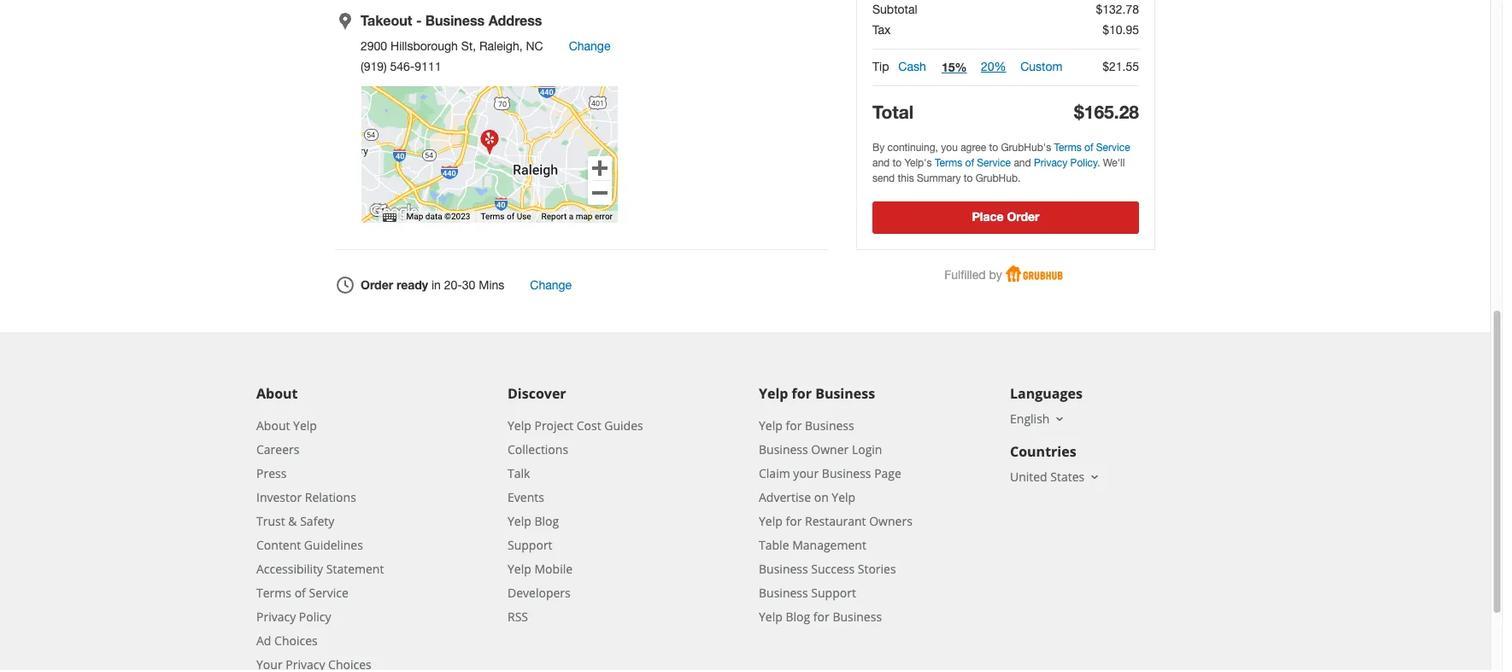 Task type: describe. For each thing, give the bounding box(es) containing it.
terms of use
[[481, 212, 531, 222]]

talk link
[[508, 466, 530, 482]]

yelp down business support link
[[759, 610, 783, 626]]

mobile
[[534, 562, 573, 578]]

rss link
[[508, 610, 528, 626]]

keyboard shortcuts image
[[382, 213, 396, 222]]

claim
[[759, 466, 790, 482]]

advertise on yelp link
[[759, 490, 856, 506]]

ad choices link
[[256, 633, 318, 650]]

data
[[425, 212, 442, 222]]

use
[[517, 212, 531, 222]]

relations
[[305, 490, 356, 506]]

report a map error link
[[541, 212, 613, 222]]

business up claim
[[759, 442, 808, 458]]

advertise
[[759, 490, 811, 506]]

yelp's
[[905, 157, 932, 169]]

yelp project cost guides collections talk events yelp blog support yelp mobile developers rss
[[508, 418, 643, 626]]

yelp right the on
[[832, 490, 856, 506]]

accessibility
[[256, 562, 323, 578]]

blog inside yelp project cost guides collections talk events yelp blog support yelp mobile developers rss
[[534, 514, 559, 530]]

careers
[[256, 442, 299, 458]]

press
[[256, 466, 287, 482]]

agree
[[961, 142, 986, 154]]

20-
[[444, 278, 462, 292]]

takeout
[[361, 12, 412, 28]]

stories
[[858, 562, 896, 578]]

0 horizontal spatial terms of service link
[[256, 586, 349, 602]]

about yelp careers press investor relations trust & safety content guidelines accessibility statement terms of service privacy policy ad choices
[[256, 418, 384, 650]]

content guidelines link
[[256, 538, 363, 554]]

tip
[[872, 60, 889, 74]]

0 vertical spatial change button
[[569, 40, 611, 55]]

choices
[[274, 633, 318, 650]]

support link
[[508, 538, 553, 554]]

collections
[[508, 442, 568, 458]]

$165.28
[[1074, 102, 1139, 123]]

business up yelp for business link
[[815, 385, 875, 404]]

nc
[[526, 40, 543, 53]]

ad
[[256, 633, 271, 650]]

send
[[872, 173, 895, 185]]

cash
[[898, 60, 926, 74]]

business up yelp blog for business link
[[759, 586, 808, 602]]

developers
[[508, 586, 571, 602]]

on
[[814, 490, 829, 506]]

service inside 'about yelp careers press investor relations trust & safety content guidelines accessibility statement terms of service privacy policy ad choices'
[[309, 586, 349, 602]]

1 vertical spatial to
[[893, 157, 902, 169]]

business down table
[[759, 562, 808, 578]]

terms inside 'about yelp careers press investor relations trust & safety content guidelines accessibility statement terms of service privacy policy ad choices'
[[256, 586, 291, 602]]

events link
[[508, 490, 544, 506]]

2900
[[361, 40, 387, 53]]

policy for service
[[299, 610, 331, 626]]

we'll
[[1103, 157, 1125, 169]]

. we'll send this summary to grubhub.
[[872, 157, 1125, 185]]

map
[[406, 212, 423, 222]]

about for about
[[256, 385, 298, 404]]

business up owner at the right of the page
[[805, 418, 854, 434]]

fulfilled by
[[945, 269, 1002, 282]]

yelp inside 'about yelp careers press investor relations trust & safety content guidelines accessibility statement terms of service privacy policy ad choices'
[[293, 418, 317, 434]]

0 vertical spatial privacy policy link
[[1034, 157, 1098, 169]]

-
[[416, 12, 422, 28]]

15% button
[[942, 60, 967, 75]]

place
[[972, 210, 1004, 224]]

continuing,
[[887, 142, 938, 154]]

©2023
[[444, 212, 470, 222]]

yelp up table
[[759, 514, 783, 530]]

yelp up collections link
[[508, 418, 531, 434]]

yelp up claim
[[759, 418, 783, 434]]

.
[[1098, 157, 1100, 169]]

yelp down "events" link
[[508, 514, 531, 530]]

blog inside yelp for business business owner login claim your business page advertise on yelp yelp for restaurant owners table management business success stories business support yelp blog for business
[[786, 610, 810, 626]]

yelp blog for business link
[[759, 610, 882, 626]]

languages
[[1010, 385, 1083, 404]]

cash button
[[898, 60, 926, 75]]

countries
[[1010, 443, 1076, 462]]

guides
[[604, 418, 643, 434]]

for up "business owner login" link
[[786, 418, 802, 434]]

terms right grubhub's
[[1054, 142, 1082, 154]]

for down business support link
[[813, 610, 830, 626]]

trust
[[256, 514, 285, 530]]

terms of use link
[[481, 212, 531, 222]]

2 and from the left
[[1014, 157, 1031, 169]]

ready
[[397, 278, 428, 292]]

custom button
[[1020, 60, 1063, 75]]

summary
[[917, 173, 961, 185]]

report a map error
[[541, 212, 613, 222]]

yelp mobile link
[[508, 562, 573, 578]]

546-
[[390, 60, 415, 74]]

error
[[595, 212, 613, 222]]

$10.95
[[1103, 23, 1139, 37]]

1 vertical spatial service
[[977, 157, 1011, 169]]

address
[[488, 12, 542, 28]]

investor
[[256, 490, 302, 506]]

30
[[462, 278, 475, 292]]



Task type: vqa. For each thing, say whether or not it's contained in the screenshot.
The "Owner"
yes



Task type: locate. For each thing, give the bounding box(es) containing it.
management
[[792, 538, 866, 554]]

business support link
[[759, 586, 856, 602]]

page
[[874, 466, 901, 482]]

policy for and
[[1070, 157, 1098, 169]]

talk
[[508, 466, 530, 482]]

privacy
[[1034, 157, 1068, 169], [256, 610, 296, 626]]

1 horizontal spatial and
[[1014, 157, 1031, 169]]

of
[[1084, 142, 1093, 154], [965, 157, 974, 169], [507, 212, 515, 222], [295, 586, 306, 602]]

0 vertical spatial terms of service link
[[1054, 142, 1130, 154]]

order right 'place'
[[1007, 210, 1040, 224]]

terms of service link down accessibility
[[256, 586, 349, 602]]

tax
[[872, 23, 891, 37]]

0 horizontal spatial privacy policy link
[[256, 610, 331, 626]]

(919) 546-9111
[[361, 60, 441, 74]]

0 vertical spatial policy
[[1070, 157, 1098, 169]]

privacy up the ad choices link
[[256, 610, 296, 626]]

policy left we'll
[[1070, 157, 1098, 169]]

accessibility statement link
[[256, 562, 384, 578]]

and
[[872, 157, 890, 169], [1014, 157, 1031, 169]]

support inside yelp for business business owner login claim your business page advertise on yelp yelp for restaurant owners table management business success stories business support yelp blog for business
[[811, 586, 856, 602]]

support inside yelp project cost guides collections talk events yelp blog support yelp mobile developers rss
[[508, 538, 553, 554]]

developers link
[[508, 586, 571, 602]]

2 horizontal spatial service
[[1096, 142, 1130, 154]]

yelp project cost guides link
[[508, 418, 643, 434]]

about yelp link
[[256, 418, 317, 434]]

for up yelp for business link
[[792, 385, 812, 404]]

table management link
[[759, 538, 866, 554]]

2 vertical spatial service
[[309, 586, 349, 602]]

2 about from the top
[[256, 418, 290, 434]]

change for the top change button
[[569, 40, 611, 53]]

change button right 'nc'
[[569, 40, 611, 55]]

yelp for restaurant owners link
[[759, 514, 913, 530]]

yelp blog link
[[508, 514, 559, 530]]

1 horizontal spatial blog
[[786, 610, 810, 626]]

service down accessibility statement link
[[309, 586, 349, 602]]

table
[[759, 538, 789, 554]]

to up this
[[893, 157, 902, 169]]

map
[[576, 212, 593, 222]]

to right agree
[[989, 142, 998, 154]]

change button
[[569, 40, 611, 55], [530, 278, 572, 294]]

0 vertical spatial blog
[[534, 514, 559, 530]]

1 horizontal spatial support
[[811, 586, 856, 602]]

business down stories
[[833, 610, 882, 626]]

0 horizontal spatial privacy
[[256, 610, 296, 626]]

1 vertical spatial change
[[530, 278, 572, 292]]

change right mins
[[530, 278, 572, 292]]

blog down business support link
[[786, 610, 810, 626]]

discover
[[508, 385, 566, 404]]

1 vertical spatial privacy
[[256, 610, 296, 626]]

of down $165.28 on the top of page
[[1084, 142, 1093, 154]]

0 vertical spatial service
[[1096, 142, 1130, 154]]

yelp up the careers link
[[293, 418, 317, 434]]

order left ready
[[361, 278, 393, 292]]

business success stories link
[[759, 562, 896, 578]]

1 vertical spatial order
[[361, 278, 393, 292]]

and up send
[[872, 157, 890, 169]]

privacy for and
[[1034, 157, 1068, 169]]

to inside . we'll send this summary to grubhub.
[[964, 173, 973, 185]]

1 horizontal spatial privacy policy link
[[1034, 157, 1098, 169]]

and down grubhub's
[[1014, 157, 1031, 169]]

support down yelp blog link
[[508, 538, 553, 554]]

service
[[1096, 142, 1130, 154], [977, 157, 1011, 169], [309, 586, 349, 602]]

20% button
[[981, 60, 1006, 75]]

0 vertical spatial support
[[508, 538, 553, 554]]

yelp for business business owner login claim your business page advertise on yelp yelp for restaurant owners table management business success stories business support yelp blog for business
[[759, 418, 913, 626]]

change
[[569, 40, 611, 53], [530, 278, 572, 292]]

2 vertical spatial to
[[964, 173, 973, 185]]

privacy policy link
[[1034, 157, 1098, 169], [256, 610, 331, 626]]

to right summary in the top right of the page
[[964, 173, 973, 185]]

your
[[793, 466, 819, 482]]

1 vertical spatial policy
[[299, 610, 331, 626]]

this
[[898, 173, 914, 185]]

20%
[[981, 60, 1006, 74]]

careers link
[[256, 442, 299, 458]]

by
[[872, 142, 885, 154]]

claim your business page link
[[759, 466, 901, 482]]

0 vertical spatial privacy
[[1034, 157, 1068, 169]]

1 horizontal spatial privacy
[[1034, 157, 1068, 169]]

to
[[989, 142, 998, 154], [893, 157, 902, 169], [964, 173, 973, 185]]

1 vertical spatial blog
[[786, 610, 810, 626]]

0 horizontal spatial policy
[[299, 610, 331, 626]]

about up about yelp link at the bottom
[[256, 385, 298, 404]]

1 horizontal spatial terms of service link
[[935, 157, 1011, 169]]

0 vertical spatial change
[[569, 40, 611, 53]]

for down advertise
[[786, 514, 802, 530]]

login
[[852, 442, 882, 458]]

by continuing, you agree to grubhub's terms of service and to yelp's terms of service and privacy policy
[[872, 142, 1130, 169]]

press link
[[256, 466, 287, 482]]

you
[[941, 142, 958, 154]]

0 vertical spatial about
[[256, 385, 298, 404]]

terms of service link up .
[[1054, 142, 1130, 154]]

1 vertical spatial change button
[[530, 278, 572, 294]]

of left use
[[507, 212, 515, 222]]

by
[[989, 269, 1002, 282]]

2 horizontal spatial to
[[989, 142, 998, 154]]

privacy inside by continuing, you agree to grubhub's terms of service and to yelp's terms of service and privacy policy
[[1034, 157, 1068, 169]]

1 vertical spatial about
[[256, 418, 290, 434]]

success
[[811, 562, 855, 578]]

about for about yelp careers press investor relations trust & safety content guidelines accessibility statement terms of service privacy policy ad choices
[[256, 418, 290, 434]]

$132.78
[[1096, 3, 1139, 17]]

1 horizontal spatial policy
[[1070, 157, 1098, 169]]

yelp for business
[[759, 385, 875, 404]]

mins
[[479, 278, 504, 292]]

of down accessibility
[[295, 586, 306, 602]]

collections link
[[508, 442, 568, 458]]

blog up support link
[[534, 514, 559, 530]]

place order button
[[872, 202, 1139, 234]]

place order
[[972, 210, 1040, 224]]

project
[[534, 418, 573, 434]]

0 horizontal spatial support
[[508, 538, 553, 554]]

2 vertical spatial terms of service link
[[256, 586, 349, 602]]

order
[[1007, 210, 1040, 224], [361, 278, 393, 292]]

yelp for business link
[[759, 418, 854, 434]]

policy
[[1070, 157, 1098, 169], [299, 610, 331, 626]]

1 and from the left
[[872, 157, 890, 169]]

change right 'nc'
[[569, 40, 611, 53]]

1 vertical spatial terms of service link
[[935, 157, 1011, 169]]

1 vertical spatial privacy policy link
[[256, 610, 331, 626]]

raleigh,
[[479, 40, 523, 53]]

9111
[[415, 60, 441, 74]]

0 vertical spatial order
[[1007, 210, 1040, 224]]

of inside 'about yelp careers press investor relations trust & safety content guidelines accessibility statement terms of service privacy policy ad choices'
[[295, 586, 306, 602]]

privacy inside 'about yelp careers press investor relations trust & safety content guidelines accessibility statement terms of service privacy policy ad choices'
[[256, 610, 296, 626]]

change for bottom change button
[[530, 278, 572, 292]]

1 horizontal spatial service
[[977, 157, 1011, 169]]

st,
[[461, 40, 476, 53]]

0 horizontal spatial blog
[[534, 514, 559, 530]]

privacy for service
[[256, 610, 296, 626]]

cost
[[577, 418, 601, 434]]

about up the careers link
[[256, 418, 290, 434]]

change button right mins
[[530, 278, 572, 294]]

yelp up yelp for business link
[[759, 385, 788, 404]]

google image
[[366, 201, 422, 223]]

privacy policy link up choices
[[256, 610, 331, 626]]

business down owner at the right of the page
[[822, 466, 871, 482]]

1 vertical spatial support
[[811, 586, 856, 602]]

about inside 'about yelp careers press investor relations trust & safety content guidelines accessibility statement terms of service privacy policy ad choices'
[[256, 418, 290, 434]]

business up 2900 hillsborough st, raleigh, nc
[[425, 12, 485, 28]]

takeout - business address
[[361, 12, 542, 28]]

policy inside 'about yelp careers press investor relations trust & safety content guidelines accessibility statement terms of service privacy policy ad choices'
[[299, 610, 331, 626]]

privacy policy link down grubhub's
[[1034, 157, 1098, 169]]

0 horizontal spatial order
[[361, 278, 393, 292]]

in
[[432, 278, 441, 292]]

terms down accessibility
[[256, 586, 291, 602]]

grubhub's
[[1001, 142, 1051, 154]]

statement
[[326, 562, 384, 578]]

1 about from the top
[[256, 385, 298, 404]]

service up we'll
[[1096, 142, 1130, 154]]

order inside the place order "button"
[[1007, 210, 1040, 224]]

15%
[[942, 60, 967, 75]]

guidelines
[[304, 538, 363, 554]]

subtotal
[[872, 3, 917, 17]]

0 vertical spatial to
[[989, 142, 998, 154]]

support down success
[[811, 586, 856, 602]]

terms down the 'you'
[[935, 157, 962, 169]]

owners
[[869, 514, 913, 530]]

terms left use
[[481, 212, 505, 222]]

restaurant
[[805, 514, 866, 530]]

trust & safety link
[[256, 514, 334, 530]]

investor relations link
[[256, 490, 356, 506]]

1 horizontal spatial to
[[964, 173, 973, 185]]

privacy down grubhub's
[[1034, 157, 1068, 169]]

0 horizontal spatial and
[[872, 157, 890, 169]]

map region
[[178, 2, 834, 439]]

1 horizontal spatial order
[[1007, 210, 1040, 224]]

0 horizontal spatial service
[[309, 586, 349, 602]]

total
[[872, 102, 914, 123]]

of down agree
[[965, 157, 974, 169]]

policy up choices
[[299, 610, 331, 626]]

hillsborough
[[391, 40, 458, 53]]

terms
[[1054, 142, 1082, 154], [935, 157, 962, 169], [481, 212, 505, 222], [256, 586, 291, 602]]

service up grubhub.
[[977, 157, 1011, 169]]

rss
[[508, 610, 528, 626]]

yelp down support link
[[508, 562, 531, 578]]

0 horizontal spatial to
[[893, 157, 902, 169]]

2 horizontal spatial terms of service link
[[1054, 142, 1130, 154]]

terms of service link down agree
[[935, 157, 1011, 169]]

policy inside by continuing, you agree to grubhub's terms of service and to yelp's terms of service and privacy policy
[[1070, 157, 1098, 169]]

report
[[541, 212, 567, 222]]

$21.55
[[1103, 60, 1139, 74]]



